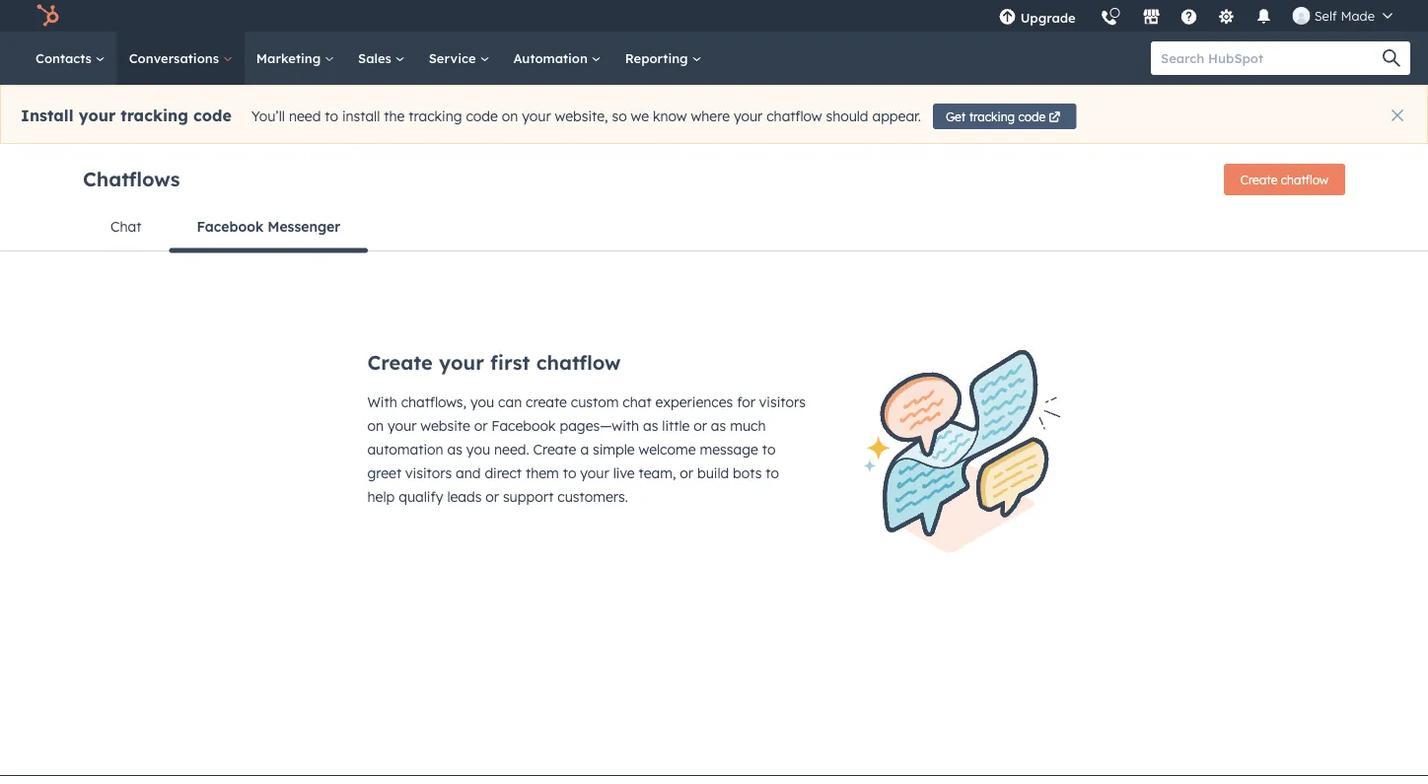 Task type: describe. For each thing, give the bounding box(es) containing it.
you'll need to install the tracking code on your website, so we know where your chatflow should appear.
[[251, 108, 921, 125]]

or left the build
[[680, 465, 693, 482]]

know
[[653, 108, 687, 125]]

0 horizontal spatial chatflow
[[536, 350, 621, 375]]

1 horizontal spatial code
[[466, 108, 498, 125]]

self made button
[[1281, 0, 1405, 32]]

settings link
[[1206, 0, 1247, 32]]

direct
[[485, 465, 522, 482]]

1 horizontal spatial tracking
[[409, 108, 462, 125]]

we
[[631, 108, 649, 125]]

close image
[[1392, 109, 1404, 121]]

your up automation
[[388, 417, 417, 434]]

settings image
[[1218, 9, 1236, 27]]

made
[[1341, 7, 1375, 24]]

chat
[[623, 394, 652, 411]]

marketplaces button
[[1131, 0, 1172, 32]]

live
[[613, 465, 635, 482]]

or down experiences
[[694, 417, 707, 434]]

automation
[[367, 441, 443, 458]]

bots
[[733, 465, 762, 482]]

first
[[490, 350, 530, 375]]

with chatflows, you can create custom chat experiences for visitors on your website or facebook pages—with as little or as much automation as you need. create a simple welcome message to greet visitors and direct them to your live team, or build bots to help qualify leads or support customers.
[[367, 394, 806, 505]]

self made
[[1314, 7, 1375, 24]]

marketing link
[[244, 32, 346, 85]]

search image
[[1383, 49, 1401, 67]]

your up chatflows,
[[439, 350, 484, 375]]

marketplaces image
[[1143, 9, 1161, 27]]

your right where
[[734, 108, 763, 125]]

team,
[[639, 465, 676, 482]]

help button
[[1172, 0, 1206, 32]]

install
[[21, 106, 74, 125]]

service
[[429, 50, 480, 66]]

greet
[[367, 465, 402, 482]]

create for create your first chatflow
[[367, 350, 433, 375]]

where
[[691, 108, 730, 125]]

much
[[730, 417, 766, 434]]

reporting link
[[613, 32, 714, 85]]

0 horizontal spatial tracking
[[121, 106, 188, 125]]

simple
[[593, 441, 635, 458]]

your up customers.
[[580, 465, 609, 482]]

little
[[662, 417, 690, 434]]

notifications image
[[1255, 9, 1273, 27]]

sales
[[358, 50, 395, 66]]

a
[[580, 441, 589, 458]]

create your first chatflow
[[367, 350, 621, 375]]

your left website,
[[522, 108, 551, 125]]

2 horizontal spatial as
[[711, 417, 726, 434]]

you'll
[[251, 108, 285, 125]]

1 vertical spatial visitors
[[405, 465, 452, 482]]

message
[[700, 441, 758, 458]]

facebook messenger button
[[169, 203, 368, 253]]

conversations link
[[117, 32, 244, 85]]

menu containing self made
[[987, 0, 1405, 39]]

1 horizontal spatial as
[[643, 417, 658, 434]]

to right bots at the right bottom
[[766, 465, 779, 482]]

contacts
[[36, 50, 95, 66]]

to right them
[[563, 465, 576, 482]]

1 horizontal spatial visitors
[[759, 394, 806, 411]]

0 vertical spatial you
[[470, 394, 494, 411]]

build
[[697, 465, 729, 482]]

welcome
[[639, 441, 696, 458]]

facebook inside "facebook messenger" button
[[197, 218, 263, 235]]

should
[[826, 108, 869, 125]]

notifications button
[[1247, 0, 1281, 32]]

the
[[384, 108, 405, 125]]

create
[[526, 394, 567, 411]]

need.
[[494, 441, 529, 458]]

support
[[503, 488, 554, 505]]

self
[[1314, 7, 1337, 24]]

get tracking code link
[[933, 103, 1076, 129]]

custom
[[571, 394, 619, 411]]

get tracking code
[[946, 109, 1046, 124]]

with
[[367, 394, 397, 411]]



Task type: vqa. For each thing, say whether or not it's contained in the screenshot.
Chat Conversation Average Time To Close By Rep ELEMENT
no



Task type: locate. For each thing, give the bounding box(es) containing it.
your
[[79, 106, 116, 125], [522, 108, 551, 125], [734, 108, 763, 125], [439, 350, 484, 375], [388, 417, 417, 434], [580, 465, 609, 482]]

qualify
[[399, 488, 443, 505]]

1 vertical spatial create
[[367, 350, 433, 375]]

conversations
[[129, 50, 223, 66]]

appear.
[[872, 108, 921, 125]]

code left "you'll"
[[193, 106, 232, 125]]

sales link
[[346, 32, 417, 85]]

website,
[[555, 108, 608, 125]]

or down direct at the left bottom of the page
[[486, 488, 499, 505]]

and
[[456, 465, 481, 482]]

0 horizontal spatial on
[[367, 417, 384, 434]]

tracking down the conversations
[[121, 106, 188, 125]]

tracking
[[121, 106, 188, 125], [409, 108, 462, 125], [969, 109, 1015, 124]]

0 vertical spatial facebook
[[197, 218, 263, 235]]

chat button
[[83, 203, 169, 251]]

navigation
[[83, 203, 1345, 253]]

customers.
[[558, 488, 628, 505]]

install your tracking code alert
[[0, 85, 1428, 144]]

you up and
[[466, 441, 490, 458]]

2 vertical spatial create
[[533, 441, 577, 458]]

need
[[289, 108, 321, 125]]

chat
[[110, 218, 141, 235]]

code right get
[[1018, 109, 1046, 124]]

on down with
[[367, 417, 384, 434]]

or right the website
[[474, 417, 488, 434]]

visitors
[[759, 394, 806, 411], [405, 465, 452, 482]]

install
[[342, 108, 380, 125]]

get
[[946, 109, 966, 124]]

leads
[[447, 488, 482, 505]]

create for create chatflow
[[1241, 172, 1278, 187]]

chatflows,
[[401, 394, 467, 411]]

your right install on the top left of page
[[79, 106, 116, 125]]

0 horizontal spatial create
[[367, 350, 433, 375]]

experiences
[[656, 394, 733, 411]]

1 vertical spatial facebook
[[492, 417, 556, 434]]

marketing
[[256, 50, 325, 66]]

create inside button
[[1241, 172, 1278, 187]]

0 horizontal spatial facebook
[[197, 218, 263, 235]]

Search HubSpot search field
[[1151, 41, 1393, 75]]

chatflow inside create chatflow button
[[1281, 172, 1329, 187]]

to down much
[[762, 441, 776, 458]]

facebook
[[197, 218, 263, 235], [492, 417, 556, 434]]

chatflow inside install your tracking code alert
[[767, 108, 822, 125]]

website
[[420, 417, 470, 434]]

as down the website
[[447, 441, 463, 458]]

hubspot link
[[24, 4, 74, 28]]

create chatflow
[[1241, 172, 1329, 187]]

create
[[1241, 172, 1278, 187], [367, 350, 433, 375], [533, 441, 577, 458]]

create inside with chatflows, you can create custom chat experiences for visitors on your website or facebook pages—with as little or as much automation as you need. create a simple welcome message to greet visitors and direct them to your live team, or build bots to help qualify leads or support customers.
[[533, 441, 577, 458]]

facebook messenger
[[197, 218, 340, 235]]

can
[[498, 394, 522, 411]]

contacts link
[[24, 32, 117, 85]]

0 vertical spatial chatflow
[[767, 108, 822, 125]]

upgrade
[[1020, 9, 1076, 26]]

visitors right the for
[[759, 394, 806, 411]]

on left website,
[[502, 108, 518, 125]]

0 horizontal spatial code
[[193, 106, 232, 125]]

messenger
[[268, 218, 340, 235]]

1 vertical spatial you
[[466, 441, 490, 458]]

reporting
[[625, 50, 692, 66]]

2 vertical spatial chatflow
[[536, 350, 621, 375]]

as
[[643, 417, 658, 434], [711, 417, 726, 434], [447, 441, 463, 458]]

1 horizontal spatial facebook
[[492, 417, 556, 434]]

pages—with
[[560, 417, 639, 434]]

tracking right get
[[969, 109, 1015, 124]]

create chatflow button
[[1224, 164, 1345, 195]]

calling icon image
[[1100, 10, 1118, 28]]

facebook left messenger
[[197, 218, 263, 235]]

1 vertical spatial chatflow
[[1281, 172, 1329, 187]]

help image
[[1180, 9, 1198, 27]]

facebook up need.
[[492, 417, 556, 434]]

them
[[526, 465, 559, 482]]

2 horizontal spatial code
[[1018, 109, 1046, 124]]

to right need
[[325, 108, 338, 125]]

ruby anderson image
[[1293, 7, 1311, 25]]

you left can
[[470, 394, 494, 411]]

install your tracking code
[[21, 106, 232, 125]]

on inside install your tracking code alert
[[502, 108, 518, 125]]

on
[[502, 108, 518, 125], [367, 417, 384, 434]]

0 horizontal spatial as
[[447, 441, 463, 458]]

to
[[325, 108, 338, 125], [762, 441, 776, 458], [563, 465, 576, 482], [766, 465, 779, 482]]

0 horizontal spatial visitors
[[405, 465, 452, 482]]

facebook inside with chatflows, you can create custom chat experiences for visitors on your website or facebook pages—with as little or as much automation as you need. create a simple welcome message to greet visitors and direct them to your live team, or build bots to help qualify leads or support customers.
[[492, 417, 556, 434]]

code down service link on the left of the page
[[466, 108, 498, 125]]

0 vertical spatial create
[[1241, 172, 1278, 187]]

menu
[[987, 0, 1405, 39]]

1 horizontal spatial create
[[533, 441, 577, 458]]

upgrade image
[[999, 9, 1017, 27]]

tracking right 'the'
[[409, 108, 462, 125]]

2 horizontal spatial chatflow
[[1281, 172, 1329, 187]]

as left little
[[643, 417, 658, 434]]

0 vertical spatial on
[[502, 108, 518, 125]]

automation
[[513, 50, 592, 66]]

2 horizontal spatial create
[[1241, 172, 1278, 187]]

code
[[193, 106, 232, 125], [466, 108, 498, 125], [1018, 109, 1046, 124]]

service link
[[417, 32, 501, 85]]

chatflows banner
[[83, 158, 1345, 203]]

for
[[737, 394, 755, 411]]

search button
[[1373, 41, 1410, 75]]

1 horizontal spatial chatflow
[[767, 108, 822, 125]]

to inside install your tracking code alert
[[325, 108, 338, 125]]

chatflows
[[83, 166, 180, 191]]

0 vertical spatial visitors
[[759, 394, 806, 411]]

2 horizontal spatial tracking
[[969, 109, 1015, 124]]

or
[[474, 417, 488, 434], [694, 417, 707, 434], [680, 465, 693, 482], [486, 488, 499, 505]]

you
[[470, 394, 494, 411], [466, 441, 490, 458]]

as up message
[[711, 417, 726, 434]]

hubspot image
[[36, 4, 59, 28]]

navigation containing chat
[[83, 203, 1345, 253]]

chatflow
[[767, 108, 822, 125], [1281, 172, 1329, 187], [536, 350, 621, 375]]

visitors up qualify
[[405, 465, 452, 482]]

automation link
[[501, 32, 613, 85]]

on inside with chatflows, you can create custom chat experiences for visitors on your website or facebook pages—with as little or as much automation as you need. create a simple welcome message to greet visitors and direct them to your live team, or build bots to help qualify leads or support customers.
[[367, 417, 384, 434]]

1 horizontal spatial on
[[502, 108, 518, 125]]

so
[[612, 108, 627, 125]]

help
[[367, 488, 395, 505]]

1 vertical spatial on
[[367, 417, 384, 434]]

calling icon button
[[1093, 2, 1126, 31]]



